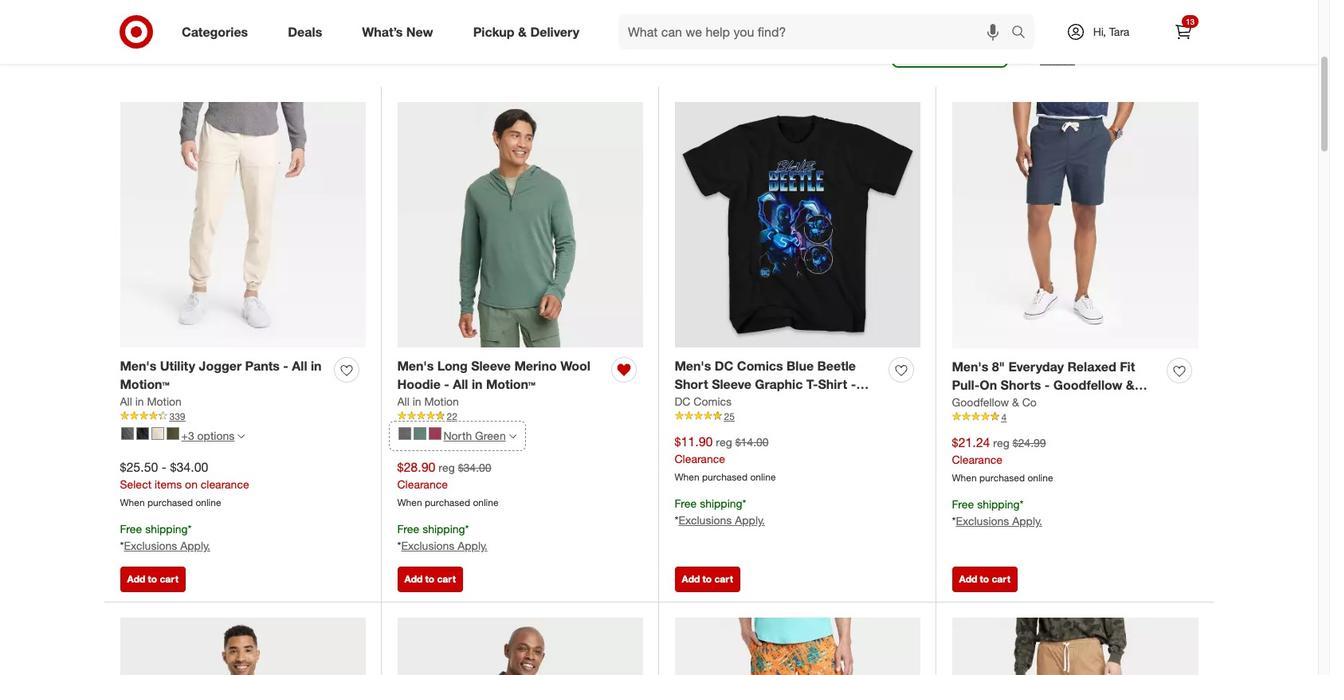 Task type: locate. For each thing, give the bounding box(es) containing it.
1 horizontal spatial comics
[[737, 358, 783, 374]]

when for $21.24
[[952, 472, 977, 484]]

blue inside men's 8" everyday relaxed fit pull-on shorts - goodfellow & co™ navy blue
[[1013, 395, 1040, 411]]

1 vertical spatial goodfellow
[[952, 395, 1009, 409]]

2 horizontal spatial reg
[[993, 436, 1010, 449]]

free shipping * * exclusions apply. for $28.90
[[397, 522, 488, 553]]

- up items
[[162, 459, 167, 475]]

when inside $28.90 reg $34.00 clearance when purchased online
[[397, 496, 422, 508]]

dc down short
[[675, 394, 691, 408]]

all in motion link for motion™
[[120, 393, 182, 409]]

motion™ down utility
[[120, 376, 169, 392]]

339
[[169, 410, 185, 422]]

in right pants
[[311, 358, 322, 374]]

1 horizontal spatial all in motion
[[397, 394, 459, 408]]

all in motion link down hoodie at left
[[397, 393, 459, 409]]

& right pickup
[[518, 24, 527, 40]]

0 vertical spatial dc
[[715, 358, 734, 374]]

1 horizontal spatial motion
[[424, 394, 459, 408]]

$21.24
[[952, 434, 990, 450]]

1 vertical spatial blue
[[1013, 395, 1040, 411]]

select
[[120, 477, 152, 491]]

add
[[127, 573, 145, 585], [405, 573, 423, 585], [682, 573, 700, 585], [959, 573, 977, 585]]

apply. down $28.90 reg $34.00 clearance when purchased online
[[458, 539, 488, 553]]

long
[[437, 358, 468, 374]]

apply. for $11.90
[[735, 514, 765, 527]]

men's long sleeve merino wool hoodie - all in motion™ image
[[397, 102, 643, 348], [397, 102, 643, 348]]

reg right $28.90
[[439, 461, 455, 474]]

all
[[292, 358, 307, 374], [453, 376, 468, 392], [120, 394, 132, 408], [397, 394, 410, 408]]

co™
[[952, 395, 976, 411]]

sleeve right 'long'
[[471, 358, 511, 374]]

exclusions for $21.24
[[956, 514, 1009, 528]]

when inside $11.90 reg $14.00 clearance when purchased online
[[675, 471, 700, 483]]

1 horizontal spatial all in motion link
[[397, 393, 459, 409]]

black image
[[136, 428, 149, 440]]

$11.90 reg $14.00 clearance when purchased online
[[675, 433, 776, 483]]

motion up 339
[[147, 394, 182, 408]]

online down green on the bottom left of page
[[473, 496, 499, 508]]

pickup & delivery link
[[460, 14, 599, 49]]

0 horizontal spatial all in motion link
[[120, 393, 182, 409]]

*
[[743, 497, 746, 510], [1020, 498, 1024, 511], [675, 514, 679, 527], [952, 514, 956, 528], [188, 522, 192, 536], [465, 522, 469, 536], [120, 539, 124, 553], [397, 539, 401, 553]]

merino
[[514, 358, 557, 374]]

men's long sleeve flannel shirt - all in motion™ image
[[397, 618, 643, 675], [397, 618, 643, 675]]

all in motion up 339
[[120, 394, 182, 408]]

online for $21.24
[[1028, 472, 1053, 484]]

13
[[1186, 17, 1195, 26]]

to
[[1021, 51, 1034, 67], [148, 573, 157, 585], [425, 573, 435, 585], [703, 573, 712, 585], [980, 573, 989, 585]]

0 horizontal spatial blue
[[787, 358, 814, 374]]

when down $11.90
[[675, 471, 700, 483]]

men's
[[120, 358, 156, 374], [397, 358, 434, 374], [675, 358, 711, 374], [952, 359, 989, 375]]

purchased inside $28.90 reg $34.00 clearance when purchased online
[[425, 496, 470, 508]]

1 vertical spatial dc
[[675, 394, 691, 408]]

items
[[155, 477, 182, 491]]

0 horizontal spatial reg
[[439, 461, 455, 474]]

0 vertical spatial &
[[518, 24, 527, 40]]

olive green image
[[166, 428, 179, 440]]

3 add from the left
[[682, 573, 700, 585]]

in up black image
[[135, 394, 144, 408]]

clearance inside $11.90 reg $14.00 clearance when purchased online
[[675, 452, 725, 465]]

beetle
[[817, 358, 856, 374]]

$24.99
[[1013, 436, 1046, 449]]

add for $28.90
[[405, 573, 423, 585]]

in
[[311, 358, 322, 374], [472, 376, 483, 392], [135, 394, 144, 408], [413, 394, 421, 408]]

3 add to cart from the left
[[682, 573, 733, 585]]

apply. down $11.90 reg $14.00 clearance when purchased online
[[735, 514, 765, 527]]

4 cart from the left
[[992, 573, 1011, 585]]

shipping
[[925, 42, 978, 58]]

1 horizontal spatial sleeve
[[712, 376, 752, 392]]

dc up dc comics
[[715, 358, 734, 374]]

exclusions apply. link down items
[[124, 539, 210, 553]]

$14.00
[[735, 435, 769, 449]]

shipping for $11.90
[[700, 497, 743, 510]]

men's for men's dc comics blue beetle short sleeve graphic t-shirt - black
[[675, 358, 711, 374]]

- right pants
[[283, 358, 288, 374]]

pickup
[[473, 24, 515, 40]]

free shipping * * exclusions apply. for $11.90
[[675, 497, 765, 527]]

purchased inside the "$25.50 - $34.00 select items on clearance when purchased online"
[[147, 496, 193, 508]]

1 vertical spatial sleeve
[[712, 376, 752, 392]]

3 add to cart button from the left
[[675, 567, 740, 592]]

exclusions for $28.90
[[401, 539, 455, 553]]

- down 'long'
[[444, 376, 449, 392]]

men's dc comics blue beetle short sleeve graphic t-shirt - black image
[[675, 102, 920, 348], [675, 102, 920, 348]]

online down $14.00
[[750, 471, 776, 483]]

1 add to cart from the left
[[127, 573, 178, 585]]

$34.00 for reg
[[458, 461, 491, 474]]

apply. down "on"
[[180, 539, 210, 553]]

men's inside men's utility jogger pants - all in motion™
[[120, 358, 156, 374]]

all in motion link for all
[[397, 393, 459, 409]]

all colors + 3 more colors image
[[238, 433, 245, 440]]

apply. for $21.24
[[1012, 514, 1042, 528]]

tara
[[1109, 25, 1130, 38]]

goodfellow down on
[[952, 395, 1009, 409]]

when down the select
[[120, 496, 145, 508]]

when down $28.90
[[397, 496, 422, 508]]

apply.
[[735, 514, 765, 527], [1012, 514, 1042, 528], [180, 539, 210, 553], [458, 539, 488, 553]]

reg inside $28.90 reg $34.00 clearance when purchased online
[[439, 461, 455, 474]]

40360
[[1040, 51, 1075, 67]]

exclusions apply. link down $11.90 reg $14.00 clearance when purchased online
[[679, 514, 765, 527]]

what's new link
[[349, 14, 453, 49]]

- right shirt on the bottom right
[[851, 376, 856, 392]]

wool
[[560, 358, 591, 374]]

$34.00 down north green
[[458, 461, 491, 474]]

0 horizontal spatial goodfellow
[[952, 395, 1009, 409]]

free shipping * * exclusions apply. down items
[[120, 522, 210, 553]]

clearance
[[675, 452, 725, 465], [952, 452, 1003, 466], [397, 477, 448, 491]]

& down fit
[[1126, 377, 1135, 393]]

goodfellow down relaxed
[[1054, 377, 1123, 393]]

add to cart for $28.90
[[405, 573, 456, 585]]

men's inside men's 8" everyday relaxed fit pull-on shorts - goodfellow & co™ navy blue
[[952, 359, 989, 375]]

exclusions down $28.90 reg $34.00 clearance when purchased online
[[401, 539, 455, 553]]

men's utility jogger pants - all in motion™ link
[[120, 357, 328, 393]]

redcard
[[1077, 33, 1128, 49]]

1 horizontal spatial motion™
[[486, 376, 536, 392]]

3 cart from the left
[[715, 573, 733, 585]]

online for $28.90
[[473, 496, 499, 508]]

clearance for $28.90
[[397, 477, 448, 491]]

shipping button
[[892, 33, 1009, 68]]

purchased for $21.24
[[980, 472, 1025, 484]]

0 vertical spatial comics
[[737, 358, 783, 374]]

men's 8" everyday relaxed fit pull-on shorts - goodfellow & co™ navy blue image
[[952, 102, 1198, 349], [952, 102, 1198, 349]]

goodfellow & co link
[[952, 394, 1037, 410]]

free for goodfellow
[[952, 498, 974, 511]]

free down $11.90 reg $14.00 clearance when purchased online
[[675, 497, 697, 510]]

purchased down $24.99
[[980, 472, 1025, 484]]

2 all in motion from the left
[[397, 394, 459, 408]]

1 horizontal spatial reg
[[716, 435, 732, 449]]

2 add to cart button from the left
[[397, 567, 463, 592]]

all colors - north green selected element
[[509, 431, 516, 441]]

0 vertical spatial sleeve
[[471, 358, 511, 374]]

0 horizontal spatial clearance
[[397, 477, 448, 491]]

men's dc comics blue beetle short sleeve graphic t-shirt - black link
[[675, 357, 883, 410]]

blue down shorts
[[1013, 395, 1040, 411]]

reg inside "$21.24 reg $24.99 clearance when purchased online"
[[993, 436, 1010, 449]]

utility
[[160, 358, 195, 374]]

exclusions apply. link down $28.90 reg $34.00 clearance when purchased online
[[401, 539, 488, 553]]

sleeve up 25 at the bottom right of the page
[[712, 376, 752, 392]]

men's left utility
[[120, 358, 156, 374]]

all right pants
[[292, 358, 307, 374]]

free down $28.90 reg $34.00 clearance when purchased online
[[397, 522, 419, 536]]

free shipping * * exclusions apply. down "$21.24 reg $24.99 clearance when purchased online"
[[952, 498, 1042, 528]]

men's 8" everday pull-on shorts - goodfellow & co™ image
[[952, 618, 1198, 675], [952, 618, 1198, 675]]

men's inside 'men's long sleeve merino wool hoodie - all in motion™'
[[397, 358, 434, 374]]

1 add to cart button from the left
[[120, 567, 186, 592]]

exclusions down "$21.24 reg $24.99 clearance when purchased online"
[[956, 514, 1009, 528]]

pickup & delivery
[[473, 24, 580, 40]]

30
[[114, 37, 134, 59]]

online down clearance
[[196, 496, 221, 508]]

men's short sleeve resort t-shirt - all in motion™ image
[[120, 618, 365, 675], [120, 618, 365, 675]]

1 horizontal spatial clearance
[[675, 452, 725, 465]]

4 add from the left
[[959, 573, 977, 585]]

all colors - north green selected image
[[509, 433, 516, 440]]

all in motion link up 339
[[120, 393, 182, 409]]

exclusions for $25.50
[[124, 539, 177, 553]]

reg down 4
[[993, 436, 1010, 449]]

all in motion down hoodie at left
[[397, 394, 459, 408]]

0 horizontal spatial sleeve
[[471, 358, 511, 374]]

2 add from the left
[[405, 573, 423, 585]]

goodfellow
[[1054, 377, 1123, 393], [952, 395, 1009, 409]]

t-
[[806, 376, 818, 392]]

2 horizontal spatial clearance
[[952, 452, 1003, 466]]

2 add to cart from the left
[[405, 573, 456, 585]]

when inside "$21.24 reg $24.99 clearance when purchased online"
[[952, 472, 977, 484]]

men's utility jogger pants - all in motion™ image
[[120, 102, 365, 348], [120, 102, 365, 348]]

1 add from the left
[[127, 573, 145, 585]]

add to cart button for $11.90
[[675, 567, 740, 592]]

reg for $28.90
[[439, 461, 455, 474]]

all down hoodie at left
[[397, 394, 410, 408]]

cart for $21.24
[[992, 573, 1011, 585]]

delivery
[[530, 24, 580, 40]]

1 horizontal spatial $34.00
[[458, 461, 491, 474]]

2 horizontal spatial &
[[1126, 377, 1135, 393]]

reg inside $11.90 reg $14.00 clearance when purchased online
[[716, 435, 732, 449]]

1 vertical spatial &
[[1126, 377, 1135, 393]]

clearance down $28.90
[[397, 477, 448, 491]]

2 motion™ from the left
[[486, 376, 536, 392]]

all in motion
[[120, 394, 182, 408], [397, 394, 459, 408]]

1 all in motion from the left
[[120, 394, 182, 408]]

2 motion from the left
[[424, 394, 459, 408]]

dc
[[715, 358, 734, 374], [675, 394, 691, 408]]

north
[[444, 429, 472, 442]]

free shipping * * exclusions apply. down $28.90 reg $34.00 clearance when purchased online
[[397, 522, 488, 553]]

in up north green
[[472, 376, 483, 392]]

online inside $11.90 reg $14.00 clearance when purchased online
[[750, 471, 776, 483]]

8"
[[992, 359, 1005, 375]]

1 cart from the left
[[160, 573, 178, 585]]

comics up 25 at the bottom right of the page
[[694, 394, 732, 408]]

to for men's utility jogger pants - all in motion™
[[148, 573, 157, 585]]

shipping down $11.90 reg $14.00 clearance when purchased online
[[700, 497, 743, 510]]

purchased down items
[[147, 496, 193, 508]]

men's up hoodie at left
[[397, 358, 434, 374]]

$34.00 up "on"
[[170, 459, 208, 475]]

0 horizontal spatial dc
[[675, 394, 691, 408]]

apply. down "$21.24 reg $24.99 clearance when purchased online"
[[1012, 514, 1042, 528]]

on
[[185, 477, 198, 491]]

exclusions apply. link down "$21.24 reg $24.99 clearance when purchased online"
[[956, 514, 1042, 528]]

1 horizontal spatial goodfellow
[[1054, 377, 1123, 393]]

1 motion from the left
[[147, 394, 182, 408]]

0 vertical spatial goodfellow
[[1054, 377, 1123, 393]]

exclusions down the select
[[124, 539, 177, 553]]

exclusions apply. link for $11.90
[[679, 514, 765, 527]]

online
[[750, 471, 776, 483], [1028, 472, 1053, 484], [196, 496, 221, 508], [473, 496, 499, 508]]

purchased down $14.00
[[702, 471, 748, 483]]

comics up 'graphic'
[[737, 358, 783, 374]]

1 horizontal spatial blue
[[1013, 395, 1040, 411]]

shipping down items
[[145, 522, 188, 536]]

$34.00 inside the "$25.50 - $34.00 select items on clearance when purchased online"
[[170, 459, 208, 475]]

navy
[[980, 395, 1010, 411]]

free left with
[[1021, 33, 1047, 49]]

on
[[980, 377, 997, 393]]

motion™ down merino
[[486, 376, 536, 392]]

0 horizontal spatial $34.00
[[170, 459, 208, 475]]

relaxed
[[1068, 359, 1117, 375]]

1 horizontal spatial dc
[[715, 358, 734, 374]]

add to cart button for $28.90
[[397, 567, 463, 592]]

comics
[[737, 358, 783, 374], [694, 394, 732, 408]]

- down everyday
[[1045, 377, 1050, 393]]

all colors + 3 more colors element
[[238, 431, 245, 441]]

motion™
[[120, 376, 169, 392], [486, 376, 536, 392]]

when for $11.90
[[675, 471, 700, 483]]

online inside "$21.24 reg $24.99 clearance when purchased online"
[[1028, 472, 1053, 484]]

& inside pickup & delivery link
[[518, 24, 527, 40]]

1 horizontal spatial &
[[1012, 395, 1019, 409]]

when
[[675, 471, 700, 483], [952, 472, 977, 484], [120, 496, 145, 508], [397, 496, 422, 508]]

0 horizontal spatial motion
[[147, 394, 182, 408]]

online inside $28.90 reg $34.00 clearance when purchased online
[[473, 496, 499, 508]]

all inside 'men's long sleeve merino wool hoodie - all in motion™'
[[453, 376, 468, 392]]

0 horizontal spatial comics
[[694, 394, 732, 408]]

black
[[675, 394, 709, 410]]

purchased down $28.90
[[425, 496, 470, 508]]

sleeve
[[471, 358, 511, 374], [712, 376, 752, 392]]

all down 'long'
[[453, 376, 468, 392]]

motion
[[147, 394, 182, 408], [424, 394, 459, 408]]

& inside the goodfellow & co "link"
[[1012, 395, 1019, 409]]

all in motion link
[[120, 393, 182, 409], [397, 393, 459, 409]]

reg down 25 at the bottom right of the page
[[716, 435, 732, 449]]

0 horizontal spatial &
[[518, 24, 527, 40]]

4 add to cart from the left
[[959, 573, 1011, 585]]

motion up 22
[[424, 394, 459, 408]]

men's for men's long sleeve merino wool hoodie - all in motion™
[[397, 358, 434, 374]]

cart
[[160, 573, 178, 585], [437, 573, 456, 585], [715, 573, 733, 585], [992, 573, 1011, 585]]

4 link
[[952, 410, 1198, 424]]

when down $21.24
[[952, 472, 977, 484]]

2 all in motion link from the left
[[397, 393, 459, 409]]

purchased for $28.90
[[425, 496, 470, 508]]

results
[[139, 37, 199, 59]]

shipping down "$21.24 reg $24.99 clearance when purchased online"
[[977, 498, 1020, 511]]

clearance down $11.90
[[675, 452, 725, 465]]

comics inside men's dc comics blue beetle short sleeve graphic t-shirt - black
[[737, 358, 783, 374]]

free shipping * * exclusions apply.
[[675, 497, 765, 527], [952, 498, 1042, 528], [120, 522, 210, 553], [397, 522, 488, 553]]

free shipping * * exclusions apply. down $11.90 reg $14.00 clearance when purchased online
[[675, 497, 765, 527]]

blue up t-
[[787, 358, 814, 374]]

0 horizontal spatial motion™
[[120, 376, 169, 392]]

0 vertical spatial blue
[[787, 358, 814, 374]]

clearance inside $28.90 reg $34.00 clearance when purchased online
[[397, 477, 448, 491]]

men's inside men's dc comics blue beetle short sleeve graphic t-shirt - black
[[675, 358, 711, 374]]

men's up short
[[675, 358, 711, 374]]

all in motion for motion™
[[120, 394, 182, 408]]

exclusions
[[679, 514, 732, 527], [956, 514, 1009, 528], [124, 539, 177, 553], [401, 539, 455, 553]]

purchased inside $11.90 reg $14.00 clearance when purchased online
[[702, 471, 748, 483]]

1 motion™ from the left
[[120, 376, 169, 392]]

new
[[406, 24, 433, 40]]

all inside men's utility jogger pants - all in motion™
[[292, 358, 307, 374]]

&
[[518, 24, 527, 40], [1126, 377, 1135, 393], [1012, 395, 1019, 409]]

clearance down $21.24
[[952, 452, 1003, 466]]

purchased inside "$21.24 reg $24.99 clearance when purchased online"
[[980, 472, 1025, 484]]

men's hybrid shorts 6" - all in motion™ image
[[675, 618, 920, 675], [675, 618, 920, 675]]

reg for $21.24
[[993, 436, 1010, 449]]

online down $24.99
[[1028, 472, 1053, 484]]

add for $11.90
[[682, 573, 700, 585]]

free
[[1021, 33, 1047, 49], [675, 497, 697, 510], [952, 498, 974, 511], [120, 522, 142, 536], [397, 522, 419, 536]]

1 all in motion link from the left
[[120, 393, 182, 409]]

to inside free with redcard or $35 orders to 40360
[[1021, 51, 1034, 67]]

exclusions down $11.90 reg $14.00 clearance when purchased online
[[679, 514, 732, 527]]

& left 'co'
[[1012, 395, 1019, 409]]

$34.00 inside $28.90 reg $34.00 clearance when purchased online
[[458, 461, 491, 474]]

4 add to cart button from the left
[[952, 567, 1018, 592]]

2 vertical spatial &
[[1012, 395, 1019, 409]]

men's up the pull-
[[952, 359, 989, 375]]

- inside men's utility jogger pants - all in motion™
[[283, 358, 288, 374]]

clearance inside "$21.24 reg $24.99 clearance when purchased online"
[[952, 452, 1003, 466]]

shirt
[[818, 376, 847, 392]]

add to cart
[[127, 573, 178, 585], [405, 573, 456, 585], [682, 573, 733, 585], [959, 573, 1011, 585]]

2 cart from the left
[[437, 573, 456, 585]]

0 horizontal spatial all in motion
[[120, 394, 182, 408]]

shipping down $28.90 reg $34.00 clearance when purchased online
[[423, 522, 465, 536]]

hi,
[[1093, 25, 1106, 38]]

free down the select
[[120, 522, 142, 536]]

free down "$21.24 reg $24.99 clearance when purchased online"
[[952, 498, 974, 511]]

purchased
[[702, 471, 748, 483], [980, 472, 1025, 484], [147, 496, 193, 508], [425, 496, 470, 508]]

add to cart button
[[120, 567, 186, 592], [397, 567, 463, 592], [675, 567, 740, 592], [952, 567, 1018, 592]]



Task type: vqa. For each thing, say whether or not it's contained in the screenshot.
TEXT BOX
no



Task type: describe. For each thing, give the bounding box(es) containing it.
pants
[[245, 358, 280, 374]]

graphic
[[755, 376, 803, 392]]

free with redcard or $35 orders to 40360
[[1021, 33, 1208, 67]]

north green
[[444, 429, 506, 442]]

apply. for $28.90
[[458, 539, 488, 553]]

+3
[[181, 429, 194, 442]]

shipping for $28.90
[[423, 522, 465, 536]]

north green image
[[413, 428, 426, 440]]

motion™ inside men's utility jogger pants - all in motion™
[[120, 376, 169, 392]]

deals link
[[274, 14, 342, 49]]

$34.00 for -
[[170, 459, 208, 475]]

22
[[447, 410, 457, 422]]

apply. for $25.50
[[180, 539, 210, 553]]

add to cart for $25.50
[[127, 573, 178, 585]]

men's utility jogger pants - all in motion™
[[120, 358, 322, 392]]

options
[[197, 429, 235, 442]]

cart for $25.50
[[160, 573, 178, 585]]

free for motion™
[[397, 522, 419, 536]]

add for $21.24
[[959, 573, 977, 585]]

add to cart for $21.24
[[959, 573, 1011, 585]]

to for men's dc comics blue beetle short sleeve graphic t-shirt - black
[[703, 573, 712, 585]]

$28.90
[[397, 459, 436, 475]]

men's long sleeve merino wool hoodie - all in motion™
[[397, 358, 591, 392]]

$25.50 - $34.00 select items on clearance when purchased online
[[120, 459, 249, 508]]

- inside 'men's long sleeve merino wool hoodie - all in motion™'
[[444, 376, 449, 392]]

add to cart button for $21.24
[[952, 567, 1018, 592]]

exclusions for $11.90
[[679, 514, 732, 527]]

+3 options
[[181, 429, 235, 442]]

339 link
[[120, 409, 365, 423]]

in down hoodie at left
[[413, 394, 421, 408]]

categories link
[[168, 14, 268, 49]]

$28.90 reg $34.00 clearance when purchased online
[[397, 459, 499, 508]]

goodfellow inside "link"
[[952, 395, 1009, 409]]

hoodie
[[397, 376, 441, 392]]

shipping for $21.24
[[977, 498, 1020, 511]]

blue inside men's dc comics blue beetle short sleeve graphic t-shirt - black
[[787, 358, 814, 374]]

add to cart for $11.90
[[682, 573, 733, 585]]

what's new
[[362, 24, 433, 40]]

40360 button
[[1040, 50, 1075, 68]]

hi, tara
[[1093, 25, 1130, 38]]

online for $11.90
[[750, 471, 776, 483]]

cart for $28.90
[[437, 573, 456, 585]]

to for men's 8" everyday relaxed fit pull-on shorts - goodfellow & co™ navy blue
[[980, 573, 989, 585]]

22 link
[[397, 409, 643, 423]]

jogger
[[199, 358, 242, 374]]

pull-
[[952, 377, 980, 393]]

or
[[1132, 33, 1143, 49]]

in inside 'men's long sleeve merino wool hoodie - all in motion™'
[[472, 376, 483, 392]]

men's 8" everyday relaxed fit pull-on shorts - goodfellow & co™ navy blue link
[[952, 358, 1161, 411]]

stone image
[[151, 428, 164, 440]]

sleeve inside 'men's long sleeve merino wool hoodie - all in motion™'
[[471, 358, 511, 374]]

add for $25.50
[[127, 573, 145, 585]]

$25.50
[[120, 459, 158, 475]]

red image
[[428, 428, 441, 440]]

30 results
[[114, 37, 199, 59]]

green
[[475, 429, 506, 442]]

goodfellow inside men's 8" everyday relaxed fit pull-on shorts - goodfellow & co™ navy blue
[[1054, 377, 1123, 393]]

1 vertical spatial comics
[[694, 394, 732, 408]]

search button
[[1004, 14, 1043, 53]]

in inside men's utility jogger pants - all in motion™
[[311, 358, 322, 374]]

orders
[[1171, 33, 1208, 49]]

add to cart button for $25.50
[[120, 567, 186, 592]]

goodfellow & co
[[952, 395, 1037, 409]]

exclusions apply. link for $21.24
[[956, 514, 1042, 528]]

men's long sleeve merino wool hoodie - all in motion™ link
[[397, 357, 605, 393]]

dc inside dc comics link
[[675, 394, 691, 408]]

- inside men's dc comics blue beetle short sleeve graphic t-shirt - black
[[851, 376, 856, 392]]

categories
[[182, 24, 248, 40]]

motion for all
[[424, 394, 459, 408]]

deals
[[288, 24, 322, 40]]

clearance
[[201, 477, 249, 491]]

gray image
[[398, 428, 411, 440]]

men's dc comics blue beetle short sleeve graphic t-shirt - black
[[675, 358, 856, 410]]

& for co
[[1012, 395, 1019, 409]]

clearance for $11.90
[[675, 452, 725, 465]]

$21.24 reg $24.99 clearance when purchased online
[[952, 434, 1053, 484]]

motion for motion™
[[147, 394, 182, 408]]

shipping for $25.50
[[145, 522, 188, 536]]

all in motion for all
[[397, 394, 459, 408]]

reg for $11.90
[[716, 435, 732, 449]]

& inside men's 8" everyday relaxed fit pull-on shorts - goodfellow & co™ navy blue
[[1126, 377, 1135, 393]]

free shipping * * exclusions apply. for $25.50
[[120, 522, 210, 553]]

north green button
[[391, 423, 523, 449]]

men's 8" everyday relaxed fit pull-on shorts - goodfellow & co™ navy blue
[[952, 359, 1135, 411]]

$11.90
[[675, 433, 713, 449]]

when for $28.90
[[397, 496, 422, 508]]

$35
[[1147, 33, 1167, 49]]

fit
[[1120, 359, 1135, 375]]

with
[[1050, 33, 1074, 49]]

13 link
[[1166, 14, 1201, 49]]

to for men's long sleeve merino wool hoodie - all in motion™
[[425, 573, 435, 585]]

dc comics
[[675, 394, 732, 408]]

25 link
[[675, 409, 920, 423]]

men's for men's 8" everyday relaxed fit pull-on shorts - goodfellow & co™ navy blue
[[952, 359, 989, 375]]

when inside the "$25.50 - $34.00 select items on clearance when purchased online"
[[120, 496, 145, 508]]

men's for men's utility jogger pants - all in motion™
[[120, 358, 156, 374]]

shorts
[[1001, 377, 1041, 393]]

free for shirt
[[675, 497, 697, 510]]

- inside the "$25.50 - $34.00 select items on clearance when purchased online"
[[162, 459, 167, 475]]

- inside men's 8" everyday relaxed fit pull-on shorts - goodfellow & co™ navy blue
[[1045, 377, 1050, 393]]

co
[[1022, 395, 1037, 409]]

search
[[1004, 25, 1043, 41]]

cart for $11.90
[[715, 573, 733, 585]]

online inside the "$25.50 - $34.00 select items on clearance when purchased online"
[[196, 496, 221, 508]]

all up dark gray image
[[120, 394, 132, 408]]

& for delivery
[[518, 24, 527, 40]]

What can we help you find? suggestions appear below search field
[[619, 14, 1015, 49]]

purchased for $11.90
[[702, 471, 748, 483]]

dc inside men's dc comics blue beetle short sleeve graphic t-shirt - black
[[715, 358, 734, 374]]

clearance for $21.24
[[952, 452, 1003, 466]]

dark gray image
[[121, 428, 134, 440]]

motion™ inside 'men's long sleeve merino wool hoodie - all in motion™'
[[486, 376, 536, 392]]

free shipping * * exclusions apply. for $21.24
[[952, 498, 1042, 528]]

dc comics link
[[675, 393, 732, 409]]

25
[[724, 410, 735, 422]]

sleeve inside men's dc comics blue beetle short sleeve graphic t-shirt - black
[[712, 376, 752, 392]]

free inside free with redcard or $35 orders to 40360
[[1021, 33, 1047, 49]]

+3 options button
[[114, 423, 252, 449]]

4
[[1002, 411, 1007, 423]]

everyday
[[1009, 359, 1064, 375]]

what's
[[362, 24, 403, 40]]

exclusions apply. link for $25.50
[[124, 539, 210, 553]]

exclusions apply. link for $28.90
[[401, 539, 488, 553]]

short
[[675, 376, 708, 392]]



